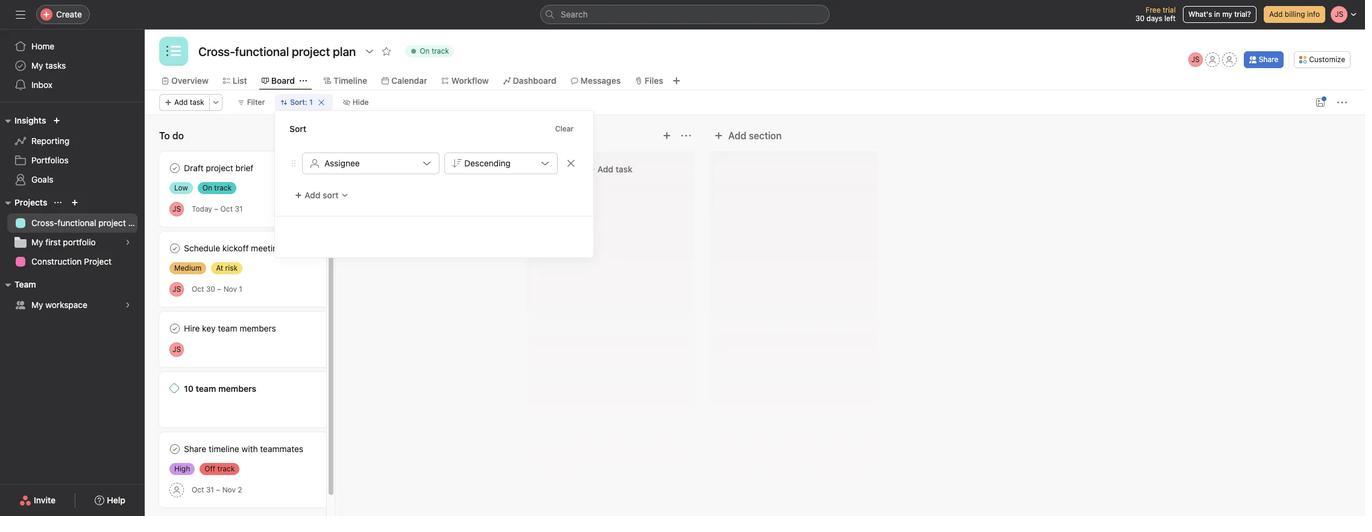 Task type: locate. For each thing, give the bounding box(es) containing it.
1 horizontal spatial on
[[420, 46, 430, 56]]

add task down overview
[[174, 98, 204, 107]]

nov left 2
[[222, 486, 236, 495]]

1 vertical spatial first
[[45, 237, 61, 247]]

0 vertical spatial completed checkbox
[[168, 241, 182, 256]]

help
[[107, 495, 125, 506]]

oct left 2
[[192, 486, 204, 495]]

completed checkbox left draft at top left
[[168, 161, 182, 176]]

on track up "calendar"
[[420, 46, 449, 56]]

1 vertical spatial on
[[203, 183, 212, 192]]

1 horizontal spatial share
[[1260, 55, 1279, 64]]

team right 'key'
[[218, 323, 237, 334]]

completed image for hire key team members
[[168, 322, 182, 336]]

add sort button
[[287, 185, 356, 206]]

project
[[84, 256, 112, 267]]

add down the overview link
[[174, 98, 188, 107]]

my
[[31, 60, 43, 71], [31, 237, 43, 247], [31, 300, 43, 310]]

oct for share
[[192, 486, 204, 495]]

inbox link
[[7, 75, 138, 95]]

completed image up medium
[[168, 241, 182, 256]]

nov down risk
[[224, 285, 237, 294]]

– for timeline
[[216, 486, 220, 495]]

members
[[411, 163, 447, 173], [240, 323, 276, 334], [218, 384, 257, 394]]

draft
[[184, 163, 204, 173]]

2 completed checkbox from the top
[[168, 442, 182, 457]]

Completed checkbox
[[168, 241, 182, 256], [168, 442, 182, 457]]

first up construction at left
[[45, 237, 61, 247]]

track up "workflow" link
[[432, 46, 449, 56]]

0 horizontal spatial 30
[[206, 285, 215, 294]]

board link
[[262, 74, 295, 87]]

js button down medium
[[170, 282, 184, 297]]

more actions image left filter dropdown button
[[212, 99, 219, 106]]

1 vertical spatial project
[[99, 218, 126, 228]]

1 vertical spatial oct
[[192, 285, 204, 294]]

track inside dropdown button
[[432, 46, 449, 56]]

– down the off track
[[216, 486, 220, 495]]

nov for kickoff
[[224, 285, 237, 294]]

1 horizontal spatial team
[[218, 323, 237, 334]]

1 vertical spatial 1
[[239, 285, 242, 294]]

my down cross-
[[31, 237, 43, 247]]

share inside button
[[1260, 55, 1279, 64]]

see details, my workspace image
[[124, 302, 132, 309]]

5
[[403, 163, 408, 173]]

0 vertical spatial on track
[[420, 46, 449, 56]]

first for hire
[[386, 163, 401, 173]]

1 up hire key team members
[[239, 285, 242, 294]]

completed checkbox up high
[[168, 442, 182, 457]]

1 horizontal spatial on track
[[420, 46, 449, 56]]

completed image
[[351, 161, 366, 176], [168, 241, 182, 256], [168, 322, 182, 336], [168, 442, 182, 457]]

my workspace
[[31, 300, 87, 310]]

1 horizontal spatial add task
[[598, 164, 633, 174]]

oct for schedule
[[192, 285, 204, 294]]

1 horizontal spatial add task button
[[533, 159, 688, 180]]

nov for timeline
[[222, 486, 236, 495]]

1 horizontal spatial 30
[[1136, 14, 1145, 23]]

hire left the 5
[[367, 163, 383, 173]]

– right today
[[214, 205, 219, 214]]

share up high
[[184, 444, 206, 454]]

projects button
[[0, 195, 47, 210]]

oct
[[221, 205, 233, 214], [192, 285, 204, 294], [192, 486, 204, 495]]

1 left "clear" 'image'
[[309, 98, 313, 107]]

files link
[[636, 74, 664, 87]]

0 horizontal spatial first
[[45, 237, 61, 247]]

1 vertical spatial share
[[184, 444, 206, 454]]

hire key team members
[[184, 323, 276, 334]]

completed image for schedule kickoff meeting
[[168, 241, 182, 256]]

31
[[235, 205, 243, 214], [206, 486, 214, 495]]

0 vertical spatial hire
[[367, 163, 383, 173]]

schedule kickoff meeting
[[184, 243, 283, 253]]

0 horizontal spatial share
[[184, 444, 206, 454]]

hide button
[[338, 94, 374, 111]]

info
[[1308, 10, 1321, 19]]

1 horizontal spatial 31
[[235, 205, 243, 214]]

nov
[[224, 285, 237, 294], [222, 486, 236, 495]]

track
[[432, 46, 449, 56], [214, 183, 232, 192], [218, 465, 235, 474]]

Completed checkbox
[[168, 161, 182, 176], [351, 161, 366, 176], [168, 322, 182, 336]]

sort: 1
[[290, 98, 313, 107]]

teammates
[[260, 444, 304, 454]]

descending
[[465, 158, 511, 168]]

– down at
[[217, 285, 222, 294]]

add task right the remove icon
[[598, 164, 633, 174]]

0 vertical spatial project
[[206, 163, 233, 173]]

0 horizontal spatial project
[[99, 218, 126, 228]]

on inside dropdown button
[[420, 46, 430, 56]]

task right the remove icon
[[616, 164, 633, 174]]

timeline link
[[324, 74, 367, 87]]

teams element
[[0, 274, 145, 317]]

1 vertical spatial on track
[[203, 183, 232, 192]]

dialog containing sort
[[275, 111, 594, 258]]

0 horizontal spatial 1
[[239, 285, 242, 294]]

search button
[[541, 5, 830, 24]]

add left section
[[729, 130, 747, 141]]

1 vertical spatial add task button
[[533, 159, 688, 180]]

hire left 'key'
[[184, 323, 200, 334]]

0 vertical spatial members
[[411, 163, 447, 173]]

add inside dropdown button
[[305, 190, 321, 200]]

project left brief
[[206, 163, 233, 173]]

share down add billing info button
[[1260, 55, 1279, 64]]

list image
[[167, 44, 181, 59]]

portfolio
[[63, 237, 96, 247]]

0 vertical spatial 1
[[309, 98, 313, 107]]

members for hire key team members
[[240, 323, 276, 334]]

share
[[1260, 55, 1279, 64], [184, 444, 206, 454]]

0 horizontal spatial on track
[[203, 183, 232, 192]]

None text field
[[195, 40, 359, 62]]

add
[[1270, 10, 1284, 19], [174, 98, 188, 107], [729, 130, 747, 141], [598, 164, 614, 174], [305, 190, 321, 200]]

remove image
[[567, 159, 576, 168]]

0 vertical spatial add task
[[174, 98, 204, 107]]

0 vertical spatial add task button
[[159, 94, 210, 111]]

create
[[56, 9, 82, 19]]

2 vertical spatial my
[[31, 300, 43, 310]]

add tab image
[[672, 76, 682, 86]]

js down what's
[[1192, 55, 1200, 64]]

1 my from the top
[[31, 60, 43, 71]]

my inside projects element
[[31, 237, 43, 247]]

meeting
[[251, 243, 283, 253]]

0 vertical spatial 30
[[1136, 14, 1145, 23]]

1 horizontal spatial project
[[206, 163, 233, 173]]

1
[[309, 98, 313, 107], [239, 285, 242, 294]]

1 vertical spatial hire
[[184, 323, 200, 334]]

1 vertical spatial team
[[196, 384, 216, 394]]

on track down draft project brief
[[203, 183, 232, 192]]

first inside projects element
[[45, 237, 61, 247]]

1 vertical spatial add task
[[598, 164, 633, 174]]

my inside global element
[[31, 60, 43, 71]]

create button
[[36, 5, 90, 24]]

completed checkbox left 'key'
[[168, 322, 182, 336]]

task
[[190, 98, 204, 107], [616, 164, 633, 174]]

1 vertical spatial track
[[214, 183, 232, 192]]

1 vertical spatial 30
[[206, 285, 215, 294]]

team right 10
[[196, 384, 216, 394]]

1 vertical spatial my
[[31, 237, 43, 247]]

1 horizontal spatial 1
[[309, 98, 313, 107]]

task for the left add task button
[[190, 98, 204, 107]]

– for kickoff
[[217, 285, 222, 294]]

js button down what's
[[1189, 52, 1203, 67]]

0 horizontal spatial hire
[[184, 323, 200, 334]]

my down team on the left bottom
[[31, 300, 43, 310]]

on up today
[[203, 183, 212, 192]]

31 right today
[[235, 205, 243, 214]]

0 horizontal spatial add task button
[[159, 94, 210, 111]]

my inside teams element
[[31, 300, 43, 310]]

0 horizontal spatial add task
[[174, 98, 204, 107]]

members right the 5
[[411, 163, 447, 173]]

0 vertical spatial my
[[31, 60, 43, 71]]

insights
[[14, 115, 46, 125]]

track right off
[[218, 465, 235, 474]]

oct down medium
[[192, 285, 204, 294]]

1 vertical spatial completed checkbox
[[168, 442, 182, 457]]

0 vertical spatial nov
[[224, 285, 237, 294]]

2 vertical spatial oct
[[192, 486, 204, 495]]

completed checkbox for share
[[168, 442, 182, 457]]

tab actions image
[[300, 77, 307, 84]]

my left tasks on the top left of the page
[[31, 60, 43, 71]]

add section
[[729, 130, 782, 141]]

schedule
[[184, 243, 220, 253]]

2 my from the top
[[31, 237, 43, 247]]

0 vertical spatial track
[[432, 46, 449, 56]]

what's in my trial?
[[1189, 10, 1252, 19]]

show options, current sort, top image
[[55, 199, 62, 206]]

1 vertical spatial task
[[616, 164, 633, 174]]

2
[[238, 486, 242, 495]]

team
[[14, 279, 36, 290]]

1 completed checkbox from the top
[[168, 241, 182, 256]]

first
[[386, 163, 401, 173], [45, 237, 61, 247]]

members right 10
[[218, 384, 257, 394]]

on
[[420, 46, 430, 56], [203, 183, 212, 192]]

0 vertical spatial oct
[[221, 205, 233, 214]]

0 horizontal spatial 31
[[206, 486, 214, 495]]

0 vertical spatial task
[[190, 98, 204, 107]]

2 vertical spatial –
[[216, 486, 220, 495]]

new project or portfolio image
[[71, 199, 79, 206]]

to do
[[159, 130, 184, 141]]

add task
[[174, 98, 204, 107], [598, 164, 633, 174]]

insights button
[[0, 113, 46, 128]]

add right the remove icon
[[598, 164, 614, 174]]

completed checkbox up medium
[[168, 241, 182, 256]]

cross-functional project plan link
[[7, 214, 145, 233]]

0 vertical spatial on
[[420, 46, 430, 56]]

1 vertical spatial nov
[[222, 486, 236, 495]]

completed image up high
[[168, 442, 182, 457]]

more actions image
[[1338, 98, 1348, 107], [212, 99, 219, 106]]

completed image left 'key'
[[168, 322, 182, 336]]

see details, my first portfolio image
[[124, 239, 132, 246]]

0 horizontal spatial task
[[190, 98, 204, 107]]

trial?
[[1235, 10, 1252, 19]]

oct right today
[[221, 205, 233, 214]]

1 horizontal spatial hire
[[367, 163, 383, 173]]

team button
[[0, 278, 36, 292]]

members right 'key'
[[240, 323, 276, 334]]

add task image
[[296, 131, 305, 141]]

inbox
[[31, 80, 53, 90]]

track for brief
[[214, 183, 232, 192]]

first left the 5
[[386, 163, 401, 173]]

add task button
[[159, 94, 210, 111], [533, 159, 688, 180]]

1 horizontal spatial task
[[616, 164, 633, 174]]

completed image up add sort dropdown button
[[351, 161, 366, 176]]

brief
[[236, 163, 254, 173]]

first for my
[[45, 237, 61, 247]]

31 down off
[[206, 486, 214, 495]]

3 my from the top
[[31, 300, 43, 310]]

1 horizontal spatial first
[[386, 163, 401, 173]]

clear button
[[550, 121, 579, 138]]

js up completed milestone icon
[[173, 345, 181, 354]]

1 vertical spatial –
[[217, 285, 222, 294]]

add left billing
[[1270, 10, 1284, 19]]

search
[[561, 9, 588, 19]]

2 vertical spatial track
[[218, 465, 235, 474]]

track down draft project brief
[[214, 183, 232, 192]]

more section actions image
[[682, 131, 691, 141]]

assignee button
[[302, 153, 440, 174]]

present
[[526, 130, 561, 141]]

days
[[1147, 14, 1163, 23]]

add sort
[[305, 190, 339, 200]]

on up "calendar"
[[420, 46, 430, 56]]

list
[[233, 75, 247, 86]]

oct 31 – nov 2
[[192, 486, 242, 495]]

add section button
[[710, 125, 787, 147]]

sort: 1 button
[[275, 94, 333, 111]]

1 inside 'sort: 1' dropdown button
[[309, 98, 313, 107]]

js button down low
[[170, 202, 184, 216]]

high
[[174, 465, 190, 474]]

0 vertical spatial share
[[1260, 55, 1279, 64]]

timeline
[[209, 444, 239, 454]]

reporting
[[31, 136, 69, 146]]

1 vertical spatial members
[[240, 323, 276, 334]]

construction project
[[31, 256, 112, 267]]

workflow
[[452, 75, 489, 86]]

add left sort
[[305, 190, 321, 200]]

team
[[218, 323, 237, 334], [196, 384, 216, 394]]

0 vertical spatial first
[[386, 163, 401, 173]]

home
[[31, 41, 54, 51]]

dialog
[[275, 111, 594, 258]]

task down overview
[[190, 98, 204, 107]]

completed checkbox up add sort dropdown button
[[351, 161, 366, 176]]

more actions image right save options image
[[1338, 98, 1348, 107]]

workflow link
[[442, 74, 489, 87]]

project left plan
[[99, 218, 126, 228]]

my first portfolio
[[31, 237, 96, 247]]



Task type: describe. For each thing, give the bounding box(es) containing it.
at risk
[[216, 264, 238, 273]]

overview link
[[162, 74, 209, 87]]

reporting link
[[7, 132, 138, 151]]

construction project link
[[7, 252, 138, 271]]

10 team members
[[184, 384, 257, 394]]

files
[[645, 75, 664, 86]]

goals link
[[7, 170, 138, 189]]

hide
[[353, 98, 369, 107]]

my tasks
[[31, 60, 66, 71]]

sort
[[323, 190, 339, 200]]

js down medium
[[173, 284, 181, 294]]

hire for hire key team members
[[184, 323, 200, 334]]

medium
[[174, 264, 202, 273]]

what's
[[1189, 10, 1213, 19]]

timeline
[[334, 75, 367, 86]]

my workspace link
[[7, 296, 138, 315]]

goals
[[31, 174, 53, 185]]

off
[[205, 465, 216, 474]]

projects element
[[0, 192, 145, 274]]

new image
[[53, 117, 61, 124]]

functional
[[58, 218, 96, 228]]

today
[[192, 205, 212, 214]]

my
[[1223, 10, 1233, 19]]

what's in my trial? button
[[1184, 6, 1257, 23]]

projects
[[14, 197, 47, 208]]

10
[[184, 384, 194, 394]]

sort:
[[290, 98, 307, 107]]

0 vertical spatial team
[[218, 323, 237, 334]]

hire for hire first 5 members
[[367, 163, 383, 173]]

1 horizontal spatial more actions image
[[1338, 98, 1348, 107]]

add billing info
[[1270, 10, 1321, 19]]

0 horizontal spatial team
[[196, 384, 216, 394]]

0 horizontal spatial more actions image
[[212, 99, 219, 106]]

clear image
[[318, 99, 325, 106]]

invite button
[[11, 490, 63, 512]]

insights element
[[0, 110, 145, 192]]

key
[[202, 323, 216, 334]]

left
[[1165, 14, 1176, 23]]

trial
[[1163, 5, 1176, 14]]

0 horizontal spatial on
[[203, 183, 212, 192]]

1 vertical spatial 31
[[206, 486, 214, 495]]

save options image
[[1316, 98, 1326, 107]]

completed checkbox for schedule
[[168, 241, 182, 256]]

completed image for share timeline with teammates
[[168, 442, 182, 457]]

home link
[[7, 37, 138, 56]]

my for my first portfolio
[[31, 237, 43, 247]]

completed milestone image
[[170, 384, 179, 393]]

add to starred image
[[382, 46, 392, 56]]

off track
[[205, 465, 235, 474]]

share button
[[1244, 51, 1285, 68]]

kickoff
[[223, 243, 249, 253]]

add task image
[[662, 131, 672, 141]]

in
[[1215, 10, 1221, 19]]

board
[[271, 75, 295, 86]]

share for share timeline with teammates
[[184, 444, 206, 454]]

members for hire first 5 members
[[411, 163, 447, 173]]

on track inside the on track dropdown button
[[420, 46, 449, 56]]

add task for the bottom add task button
[[598, 164, 633, 174]]

billing
[[1286, 10, 1306, 19]]

draft project brief
[[184, 163, 254, 173]]

portfolios
[[31, 155, 69, 165]]

messages link
[[571, 74, 621, 87]]

add billing info button
[[1265, 6, 1326, 23]]

tasks
[[45, 60, 66, 71]]

completed checkbox for hire first 5 members
[[351, 161, 366, 176]]

my for my workspace
[[31, 300, 43, 310]]

filter button
[[232, 94, 270, 111]]

share timeline with teammates
[[184, 444, 304, 454]]

calendar link
[[382, 74, 427, 87]]

share for share
[[1260, 55, 1279, 64]]

on track button
[[400, 43, 460, 60]]

my for my tasks
[[31, 60, 43, 71]]

my first portfolio link
[[7, 233, 138, 252]]

assignee
[[325, 158, 360, 168]]

overview
[[171, 75, 209, 86]]

track for with
[[218, 465, 235, 474]]

js down low
[[173, 204, 181, 213]]

0 vertical spatial 31
[[235, 205, 243, 214]]

section
[[749, 130, 782, 141]]

plan
[[128, 218, 145, 228]]

completed image for hire first 5 members
[[351, 161, 366, 176]]

invite
[[34, 495, 56, 506]]

today – oct 31
[[192, 205, 243, 214]]

construction
[[31, 256, 82, 267]]

task for the bottom add task button
[[616, 164, 633, 174]]

messages
[[581, 75, 621, 86]]

cross-
[[31, 218, 58, 228]]

search list box
[[541, 5, 830, 24]]

customize
[[1310, 55, 1346, 64]]

global element
[[0, 30, 145, 102]]

free trial 30 days left
[[1136, 5, 1176, 23]]

with
[[242, 444, 258, 454]]

30 inside free trial 30 days left
[[1136, 14, 1145, 23]]

js button up completed milestone icon
[[170, 343, 184, 357]]

workspace
[[45, 300, 87, 310]]

descending button
[[445, 153, 558, 174]]

cross-functional project plan
[[31, 218, 145, 228]]

show options image
[[365, 46, 375, 56]]

completed checkbox for hire key team members
[[168, 322, 182, 336]]

completed image
[[168, 161, 182, 176]]

sort
[[290, 124, 307, 134]]

Completed milestone checkbox
[[170, 384, 179, 393]]

clear
[[556, 124, 574, 133]]

0 vertical spatial –
[[214, 205, 219, 214]]

filter
[[247, 98, 265, 107]]

dashboard
[[513, 75, 557, 86]]

add task for the left add task button
[[174, 98, 204, 107]]

hire first 5 members
[[367, 163, 447, 173]]

completed checkbox for draft project brief
[[168, 161, 182, 176]]

help button
[[87, 490, 133, 512]]

hide sidebar image
[[16, 10, 25, 19]]

my tasks link
[[7, 56, 138, 75]]

2 vertical spatial members
[[218, 384, 257, 394]]

portfolios link
[[7, 151, 138, 170]]

dashboard link
[[504, 74, 557, 87]]



Task type: vqa. For each thing, say whether or not it's contained in the screenshot.
Customize
yes



